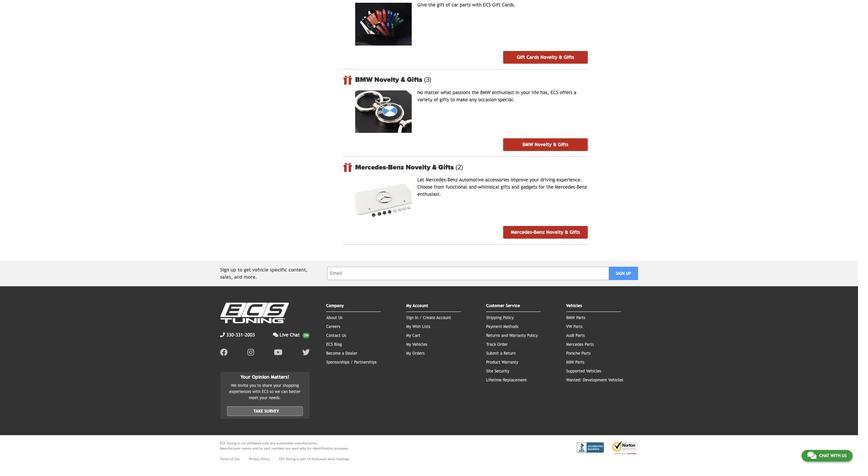 Task type: locate. For each thing, give the bounding box(es) containing it.
331-
[[236, 332, 245, 338]]

my for my account
[[406, 303, 411, 308]]

0 vertical spatial us
[[338, 315, 343, 320]]

a left dealer
[[342, 351, 344, 356]]

2 my from the top
[[406, 324, 411, 329]]

0 horizontal spatial up
[[231, 267, 236, 273]]

1 horizontal spatial the
[[472, 90, 479, 95]]

blog
[[334, 342, 342, 347]]

supported vehicles link
[[566, 369, 601, 374]]

1 horizontal spatial is
[[297, 457, 299, 461]]

twitter logo image
[[302, 349, 310, 356]]

1 vertical spatial bmw novelty & gifts link
[[503, 138, 588, 151]]

0 vertical spatial chat
[[290, 332, 300, 338]]

any right 'make'
[[469, 97, 477, 102]]

sign for sign in / create account
[[406, 315, 414, 320]]

mini
[[566, 360, 574, 365]]

0 horizontal spatial a
[[342, 351, 344, 356]]

ecs
[[483, 2, 491, 8], [551, 90, 558, 95], [326, 342, 333, 347], [262, 390, 268, 394], [220, 442, 226, 445], [279, 457, 285, 461]]

and/or
[[252, 447, 263, 451]]

0 horizontal spatial policy
[[261, 457, 270, 461]]

a inside 'no matter what passions the bmw enthusiast in your life has, ecs offers a variety of gifts to make any occasion special.'
[[574, 90, 576, 95]]

take survey
[[254, 409, 279, 414]]

0 vertical spatial policy
[[503, 315, 514, 320]]

payment methods link
[[486, 324, 518, 329]]

my orders link
[[406, 351, 425, 356]]

my cart
[[406, 333, 420, 338]]

gift
[[437, 2, 444, 8]]

more.
[[244, 274, 257, 280]]

vehicles right 'development'
[[608, 378, 623, 383]]

1 vertical spatial bmw novelty & gifts
[[523, 142, 568, 147]]

my account
[[406, 303, 428, 308]]

0 vertical spatial to
[[450, 97, 455, 102]]

1 vertical spatial /
[[351, 360, 353, 365]]

1 vertical spatial the
[[472, 90, 479, 95]]

take survey button
[[227, 407, 303, 416]]

to right you
[[257, 383, 261, 388]]

a right offers
[[574, 90, 576, 95]]

with right comments image
[[830, 454, 841, 458]]

automotive
[[459, 177, 484, 183]]

to inside 'no matter what passions the bmw enthusiast in your life has, ecs offers a variety of gifts to make any occasion special.'
[[450, 97, 455, 102]]

1 horizontal spatial chat
[[819, 454, 829, 458]]

product warranty
[[486, 360, 518, 365]]

1 horizontal spatial part
[[300, 457, 306, 461]]

1 vertical spatial to
[[238, 267, 242, 273]]

0 vertical spatial gifts
[[440, 97, 449, 102]]

Email email field
[[327, 267, 609, 280]]

site security
[[486, 369, 509, 374]]

0 horizontal spatial any
[[270, 442, 275, 445]]

sign for sign up to get vehicle specific content, sales, and more.
[[220, 267, 229, 273]]

ecs inside we invite you to share your shopping experiences with ecs so we can better meet your needs.
[[262, 390, 268, 394]]

for inside ecs tuning is not affiliated with any automobile manufacturers. manufacturer names and/or part numbers are used only for identification purposes.
[[307, 447, 311, 451]]

opinion
[[252, 374, 269, 380]]

my for my cart
[[406, 333, 411, 338]]

parts for audi parts
[[576, 333, 585, 338]]

the inside let mercedes-benz automotive accessories improve your driving experience. choose from functional and whimsical gifts and gadgets for the mercedes-benz enthusiast.
[[546, 184, 553, 190]]

gift cards novelty & gifts link
[[503, 51, 588, 64]]

my for my orders
[[406, 351, 411, 356]]

is inside ecs tuning is not affiliated with any automobile manufacturers. manufacturer names and/or part numbers are used only for identification purposes.
[[237, 442, 240, 445]]

gifts down what
[[440, 97, 449, 102]]

payment methods
[[486, 324, 518, 329]]

with up and/or
[[262, 442, 269, 445]]

330-331-2003
[[226, 332, 255, 338]]

with up "meet"
[[252, 390, 261, 394]]

1 my from the top
[[406, 303, 411, 308]]

1 horizontal spatial bmw novelty & gifts
[[523, 142, 568, 147]]

2 vertical spatial policy
[[261, 457, 270, 461]]

1 vertical spatial part
[[300, 457, 306, 461]]

and down automotive
[[469, 184, 477, 190]]

ecs tuning image
[[220, 303, 289, 323]]

of down matter
[[434, 97, 438, 102]]

track order
[[486, 342, 508, 347]]

1 horizontal spatial policy
[[503, 315, 514, 320]]

create
[[423, 315, 435, 320]]

your right in
[[521, 90, 530, 95]]

2 horizontal spatial a
[[574, 90, 576, 95]]

/ right in
[[420, 315, 422, 320]]

gifts down accessories
[[501, 184, 510, 190]]

2 horizontal spatial to
[[450, 97, 455, 102]]

0 horizontal spatial to
[[238, 267, 242, 273]]

live chat link
[[273, 331, 310, 339]]

tuning inside ecs tuning is not affiliated with any automobile manufacturers. manufacturer names and/or part numbers are used only for identification purposes.
[[227, 442, 236, 445]]

parts for porsche parts
[[582, 351, 591, 356]]

sponsorships / partnerships
[[326, 360, 377, 365]]

my left cart
[[406, 333, 411, 338]]

audi
[[566, 333, 574, 338]]

is down "used"
[[297, 457, 299, 461]]

0 vertical spatial account
[[413, 303, 428, 308]]

vehicles
[[566, 303, 582, 308], [412, 342, 427, 347], [586, 369, 601, 374], [608, 378, 623, 383]]

&
[[559, 54, 562, 60], [401, 76, 405, 84], [553, 142, 557, 147], [432, 163, 437, 172], [565, 229, 568, 235]]

4 my from the top
[[406, 342, 411, 347]]

0 horizontal spatial chat
[[290, 332, 300, 338]]

for down manufacturers.
[[307, 447, 311, 451]]

partnerships
[[354, 360, 377, 365]]

enthusiast auto holdings link
[[311, 457, 349, 462]]

1 vertical spatial is
[[297, 457, 299, 461]]

us right comments image
[[842, 454, 847, 458]]

my for my wish lists
[[406, 324, 411, 329]]

account
[[413, 303, 428, 308], [436, 315, 451, 320]]

mercedes-benz novelty & gifts
[[355, 163, 456, 172], [511, 229, 580, 235]]

parts
[[576, 315, 585, 320], [573, 324, 583, 329], [576, 333, 585, 338], [585, 342, 594, 347], [582, 351, 591, 356], [575, 360, 584, 365]]

0 horizontal spatial gift
[[492, 2, 501, 8]]

sign
[[220, 267, 229, 273], [616, 271, 625, 276], [406, 315, 414, 320]]

your up gadgets
[[530, 177, 539, 183]]

1 horizontal spatial sign
[[406, 315, 414, 320]]

any up numbers
[[270, 442, 275, 445]]

experiences
[[229, 390, 251, 394]]

parts up vw parts link
[[576, 315, 585, 320]]

parts right 'vw'
[[573, 324, 583, 329]]

share
[[262, 383, 272, 388]]

the down driving
[[546, 184, 553, 190]]

a left return
[[500, 351, 502, 356]]

make
[[456, 97, 468, 102]]

my left wish in the bottom of the page
[[406, 324, 411, 329]]

0 vertical spatial any
[[469, 97, 477, 102]]

contact
[[326, 333, 341, 338]]

1 horizontal spatial tuning
[[286, 457, 295, 461]]

bmw inside 'no matter what passions the bmw enthusiast in your life has, ecs offers a variety of gifts to make any occasion special.'
[[480, 90, 490, 95]]

1 vertical spatial tuning
[[286, 457, 295, 461]]

bmw novelty & gifts for bmw novelty & gifts link to the top
[[355, 76, 424, 84]]

service
[[506, 303, 520, 308]]

1 vertical spatial us
[[342, 333, 346, 338]]

us right the contact
[[342, 333, 346, 338]]

parts up mercedes parts link
[[576, 333, 585, 338]]

1 vertical spatial any
[[270, 442, 275, 445]]

0 vertical spatial tuning
[[227, 442, 236, 445]]

5 my from the top
[[406, 351, 411, 356]]

let
[[417, 177, 424, 183]]

the inside 'no matter what passions the bmw enthusiast in your life has, ecs offers a variety of gifts to make any occasion special.'
[[472, 90, 479, 95]]

up inside button
[[626, 271, 631, 276]]

facebook logo image
[[220, 349, 228, 356]]

1 vertical spatial warranty
[[502, 360, 518, 365]]

used
[[292, 447, 299, 451]]

with inside we invite you to share your shopping experiences with ecs so we can better meet your needs.
[[252, 390, 261, 394]]

vehicles up bmw parts
[[566, 303, 582, 308]]

0 horizontal spatial for
[[307, 447, 311, 451]]

bmw novelty & gifts link
[[355, 76, 588, 84], [503, 138, 588, 151]]

0 horizontal spatial part
[[264, 447, 270, 451]]

ecs tuning is part of enthusiast auto holdings
[[279, 457, 349, 461]]

1 horizontal spatial up
[[626, 271, 631, 276]]

ecs up manufacturer
[[220, 442, 226, 445]]

0 vertical spatial mercedes-benz novelty & gifts link
[[355, 163, 588, 172]]

1 vertical spatial for
[[307, 447, 311, 451]]

1 vertical spatial gifts
[[501, 184, 510, 190]]

0 horizontal spatial sign
[[220, 267, 229, 273]]

2 vertical spatial to
[[257, 383, 261, 388]]

the right passions
[[472, 90, 479, 95]]

parts for mini parts
[[575, 360, 584, 365]]

parts down porsche parts
[[575, 360, 584, 365]]

affiliated
[[247, 442, 261, 445]]

track order link
[[486, 342, 508, 347]]

the left gift
[[428, 2, 435, 8]]

1 horizontal spatial mercedes-benz novelty & gifts
[[511, 229, 580, 235]]

0 horizontal spatial bmw novelty & gifts
[[355, 76, 424, 84]]

accessories
[[485, 177, 509, 183]]

0 vertical spatial part
[[264, 447, 270, 451]]

bmw novelty & gifts for the bottom bmw novelty & gifts link
[[523, 142, 568, 147]]

0 vertical spatial the
[[428, 2, 435, 8]]

gifts
[[564, 54, 574, 60], [407, 76, 422, 84], [558, 142, 568, 147], [438, 163, 454, 172], [570, 229, 580, 235]]

automobile
[[276, 442, 294, 445]]

to left 'make'
[[450, 97, 455, 102]]

careers
[[326, 324, 340, 329]]

become
[[326, 351, 341, 356]]

1 horizontal spatial any
[[469, 97, 477, 102]]

to inside we invite you to share your shopping experiences with ecs so we can better meet your needs.
[[257, 383, 261, 388]]

tuning for part
[[286, 457, 295, 461]]

1 horizontal spatial to
[[257, 383, 261, 388]]

my cart link
[[406, 333, 420, 338]]

part right and/or
[[264, 447, 270, 451]]

terms
[[220, 457, 229, 461]]

we invite you to share your shopping experiences with ecs so we can better meet your needs.
[[229, 383, 301, 401]]

to inside sign up to get vehicle specific content, sales, and more.
[[238, 267, 242, 273]]

become a dealer link
[[326, 351, 357, 356]]

1 horizontal spatial /
[[420, 315, 422, 320]]

1 horizontal spatial a
[[500, 351, 502, 356]]

to left get
[[238, 267, 242, 273]]

for inside let mercedes-benz automotive accessories improve your driving experience. choose from functional and whimsical gifts and gadgets for the mercedes-benz enthusiast.
[[539, 184, 545, 190]]

0 horizontal spatial gifts
[[440, 97, 449, 102]]

1 horizontal spatial gifts
[[501, 184, 510, 190]]

sign in / create account link
[[406, 315, 451, 320]]

0 vertical spatial is
[[237, 442, 240, 445]]

parts up porsche parts
[[585, 342, 594, 347]]

sign for sign up
[[616, 271, 625, 276]]

is left not
[[237, 442, 240, 445]]

returns
[[486, 333, 500, 338]]

gift left the cards.
[[492, 2, 501, 8]]

parts
[[460, 2, 471, 8]]

site
[[486, 369, 493, 374]]

2 horizontal spatial the
[[546, 184, 553, 190]]

1 vertical spatial gift
[[517, 54, 525, 60]]

us right about
[[338, 315, 343, 320]]

take survey link
[[227, 407, 303, 416]]

my wish lists link
[[406, 324, 430, 329]]

for down driving
[[539, 184, 545, 190]]

part down only
[[300, 457, 306, 461]]

with inside ecs tuning is not affiliated with any automobile manufacturers. manufacturer names and/or part numbers are used only for identification purposes.
[[262, 442, 269, 445]]

tuning up manufacturer
[[227, 442, 236, 445]]

your
[[521, 90, 530, 95], [530, 177, 539, 183], [273, 383, 281, 388], [260, 396, 268, 401]]

instagram logo image
[[247, 349, 254, 356]]

shopping
[[283, 383, 299, 388]]

1 vertical spatial policy
[[527, 333, 538, 338]]

tuning down are
[[286, 457, 295, 461]]

customer
[[486, 303, 505, 308]]

ecs left so
[[262, 390, 268, 394]]

your right "meet"
[[260, 396, 268, 401]]

part inside ecs tuning is not affiliated with any automobile manufacturers. manufacturer names and/or part numbers are used only for identification purposes.
[[264, 447, 270, 451]]

0 vertical spatial for
[[539, 184, 545, 190]]

a for customer service
[[500, 351, 502, 356]]

account right create
[[436, 315, 451, 320]]

to
[[450, 97, 455, 102], [238, 267, 242, 273], [257, 383, 261, 388]]

warranty down return
[[502, 360, 518, 365]]

3 my from the top
[[406, 333, 411, 338]]

my up my wish lists
[[406, 303, 411, 308]]

benz
[[388, 163, 404, 172], [448, 177, 458, 183], [577, 184, 587, 190], [534, 229, 545, 235]]

1 horizontal spatial for
[[539, 184, 545, 190]]

gift left the cards
[[517, 54, 525, 60]]

identification
[[313, 447, 333, 451]]

0 horizontal spatial is
[[237, 442, 240, 445]]

up inside sign up to get vehicle specific content, sales, and more.
[[231, 267, 236, 273]]

0 vertical spatial bmw novelty & gifts link
[[355, 76, 588, 84]]

0 horizontal spatial tuning
[[227, 442, 236, 445]]

sponsorships
[[326, 360, 349, 365]]

sign inside sign up to get vehicle specific content, sales, and more.
[[220, 267, 229, 273]]

parts for vw parts
[[573, 324, 583, 329]]

parts down mercedes parts link
[[582, 351, 591, 356]]

/ down dealer
[[351, 360, 353, 365]]

0 horizontal spatial the
[[428, 2, 435, 8]]

customer service
[[486, 303, 520, 308]]

chat
[[290, 332, 300, 338], [819, 454, 829, 458]]

novelty
[[540, 54, 557, 60], [374, 76, 399, 84], [535, 142, 552, 147], [406, 163, 430, 172], [546, 229, 563, 235]]

warranty
[[509, 333, 526, 338], [502, 360, 518, 365]]

mercedes parts link
[[566, 342, 594, 347]]

2 vertical spatial the
[[546, 184, 553, 190]]

my down my cart
[[406, 342, 411, 347]]

2 horizontal spatial sign
[[616, 271, 625, 276]]

1 vertical spatial account
[[436, 315, 451, 320]]

specific
[[270, 267, 287, 273]]

chat right live
[[290, 332, 300, 338]]

of inside 'no matter what passions the bmw enthusiast in your life has, ecs offers a variety of gifts to make any occasion special.'
[[434, 97, 438, 102]]

account up in
[[413, 303, 428, 308]]

mercedes-benz novelty & gifts link
[[355, 163, 588, 172], [503, 226, 588, 239]]

my left orders
[[406, 351, 411, 356]]

0 horizontal spatial mercedes-benz novelty & gifts
[[355, 163, 456, 172]]

and right "sales,"
[[234, 274, 242, 280]]

matters!
[[271, 374, 289, 380]]

we
[[231, 383, 237, 388]]

warranty down methods
[[509, 333, 526, 338]]

0 vertical spatial bmw novelty & gifts
[[355, 76, 424, 84]]

in
[[415, 315, 418, 320]]

needs.
[[269, 396, 281, 401]]

/
[[420, 315, 422, 320], [351, 360, 353, 365]]

ecs right has, in the top right of the page
[[551, 90, 558, 95]]

chat right comments image
[[819, 454, 829, 458]]

ecs blog
[[326, 342, 342, 347]]

variety
[[417, 97, 432, 102]]

returns and warranty policy link
[[486, 333, 538, 338]]

and
[[469, 184, 477, 190], [512, 184, 519, 190], [234, 274, 242, 280], [501, 333, 508, 338]]

sign inside button
[[616, 271, 625, 276]]



Task type: vqa. For each thing, say whether or not it's contained in the screenshot.
right
no



Task type: describe. For each thing, give the bounding box(es) containing it.
ecs tuning is not affiliated with any automobile manufacturers. manufacturer names and/or part numbers are used only for identification purposes.
[[220, 442, 349, 451]]

ecs left blog
[[326, 342, 333, 347]]

your up we
[[273, 383, 281, 388]]

matter
[[424, 90, 439, 95]]

supported vehicles
[[566, 369, 601, 374]]

audi parts
[[566, 333, 585, 338]]

contact us link
[[326, 333, 346, 338]]

0 vertical spatial /
[[420, 315, 422, 320]]

youtube logo image
[[274, 349, 282, 356]]

live chat
[[280, 332, 300, 338]]

submit a return link
[[486, 351, 516, 356]]

company
[[326, 303, 344, 308]]

us for contact us
[[342, 333, 346, 338]]

supported
[[566, 369, 585, 374]]

meet
[[249, 396, 258, 401]]

choose
[[417, 184, 433, 190]]

of left use
[[230, 457, 233, 461]]

cards.
[[502, 2, 516, 8]]

1 vertical spatial mercedes-benz novelty & gifts
[[511, 229, 580, 235]]

policy for shipping policy
[[503, 315, 514, 320]]

vehicle
[[252, 267, 268, 273]]

is for part
[[297, 457, 299, 461]]

ecs blog link
[[326, 342, 342, 347]]

parts for bmw parts
[[576, 315, 585, 320]]

wanted: development vehicles
[[566, 378, 623, 383]]

life
[[532, 90, 539, 95]]

ecs inside 'no matter what passions the bmw enthusiast in your life has, ecs offers a variety of gifts to make any occasion special.'
[[551, 90, 558, 95]]

1 horizontal spatial gift
[[517, 54, 525, 60]]

mini parts
[[566, 360, 584, 365]]

enthusiast.
[[417, 192, 441, 197]]

0 vertical spatial gift
[[492, 2, 501, 8]]

careers link
[[326, 324, 340, 329]]

and up order
[[501, 333, 508, 338]]

orders
[[412, 351, 425, 356]]

of left the enthusiast on the bottom left of the page
[[307, 457, 310, 461]]

porsche
[[566, 351, 580, 356]]

live
[[280, 332, 288, 338]]

terms of use link
[[220, 457, 240, 462]]

for for only
[[307, 447, 311, 451]]

you
[[249, 383, 256, 388]]

1 vertical spatial chat
[[819, 454, 829, 458]]

occasion
[[478, 97, 497, 102]]

gadgets
[[521, 184, 537, 190]]

2 vertical spatial us
[[842, 454, 847, 458]]

your inside 'no matter what passions the bmw enthusiast in your life has, ecs offers a variety of gifts to make any occasion special.'
[[521, 90, 530, 95]]

become a dealer
[[326, 351, 357, 356]]

us for about us
[[338, 315, 343, 320]]

better
[[289, 390, 301, 394]]

terms of use
[[220, 457, 240, 461]]

2 horizontal spatial policy
[[527, 333, 538, 338]]

gift cards novelty & gifts thumbnail image image
[[355, 3, 412, 45]]

1 horizontal spatial account
[[436, 315, 451, 320]]

enthusiast
[[492, 90, 514, 95]]

invite
[[238, 383, 248, 388]]

vw parts
[[566, 324, 583, 329]]

phone image
[[220, 332, 225, 337]]

bmw parts link
[[566, 315, 585, 320]]

returns and warranty policy
[[486, 333, 538, 338]]

bmw for bmw novelty & gifts link to the top
[[355, 76, 373, 84]]

0 vertical spatial mercedes-benz novelty & gifts
[[355, 163, 456, 172]]

my wish lists
[[406, 324, 430, 329]]

bmw for the bottom bmw novelty & gifts link
[[523, 142, 533, 147]]

numbers
[[271, 447, 284, 451]]

get
[[244, 267, 251, 273]]

about us link
[[326, 315, 343, 320]]

parts for mercedes parts
[[585, 342, 594, 347]]

your opinion matters!
[[240, 374, 289, 380]]

names
[[242, 447, 251, 451]]

bmw for "bmw parts" link
[[566, 315, 575, 320]]

survey
[[264, 409, 279, 414]]

of left car on the right top
[[446, 2, 450, 8]]

is for not
[[237, 442, 240, 445]]

gifts inside 'no matter what passions the bmw enthusiast in your life has, ecs offers a variety of gifts to make any occasion special.'
[[440, 97, 449, 102]]

site security link
[[486, 369, 509, 374]]

any inside 'no matter what passions the bmw enthusiast in your life has, ecs offers a variety of gifts to make any occasion special.'
[[469, 97, 477, 102]]

my vehicles link
[[406, 342, 427, 347]]

submit
[[486, 351, 499, 356]]

vehicles up wanted: development vehicles link
[[586, 369, 601, 374]]

up for sign up
[[626, 271, 631, 276]]

a for company
[[342, 351, 344, 356]]

gift cards novelty & gifts
[[517, 54, 574, 60]]

lists
[[422, 324, 430, 329]]

tuning for not
[[227, 442, 236, 445]]

and inside sign up to get vehicle specific content, sales, and more.
[[234, 274, 242, 280]]

gifts inside let mercedes-benz automotive accessories improve your driving experience. choose from functional and whimsical gifts and gadgets for the mercedes-benz enthusiast.
[[501, 184, 510, 190]]

sponsorships / partnerships link
[[326, 360, 377, 365]]

chat inside "link"
[[290, 332, 300, 338]]

your inside let mercedes-benz automotive accessories improve your driving experience. choose from functional and whimsical gifts and gadgets for the mercedes-benz enthusiast.
[[530, 177, 539, 183]]

driving
[[540, 177, 555, 183]]

my for my vehicles
[[406, 342, 411, 347]]

privacy
[[249, 457, 260, 461]]

content,
[[289, 267, 308, 273]]

up for sign up to get vehicle specific content, sales, and more.
[[231, 267, 236, 273]]

vehicles up orders
[[412, 342, 427, 347]]

only
[[300, 447, 306, 451]]

methods
[[503, 324, 518, 329]]

vw parts link
[[566, 324, 583, 329]]

order
[[497, 342, 508, 347]]

so
[[270, 390, 274, 394]]

2003
[[245, 332, 255, 338]]

not
[[241, 442, 246, 445]]

return
[[504, 351, 516, 356]]

0 horizontal spatial account
[[413, 303, 428, 308]]

sign up button
[[609, 267, 638, 280]]

comments image
[[273, 332, 278, 337]]

we
[[275, 390, 280, 394]]

0 horizontal spatial /
[[351, 360, 353, 365]]

sign up to get vehicle specific content, sales, and more.
[[220, 267, 308, 280]]

for for gadgets
[[539, 184, 545, 190]]

ecs right parts
[[483, 2, 491, 8]]

policy for privacy policy
[[261, 457, 270, 461]]

sales,
[[220, 274, 233, 280]]

wanted: development vehicles link
[[566, 378, 623, 383]]

mercedes-benz novelty & gifts thumbnail image image
[[355, 178, 412, 220]]

any inside ecs tuning is not affiliated with any automobile manufacturers. manufacturer names and/or part numbers are used only for identification purposes.
[[270, 442, 275, 445]]

ecs down numbers
[[279, 457, 285, 461]]

replacement
[[503, 378, 527, 383]]

take
[[254, 409, 263, 414]]

1 vertical spatial mercedes-benz novelty & gifts link
[[503, 226, 588, 239]]

car
[[452, 2, 458, 8]]

improve
[[511, 177, 528, 183]]

manufacturers.
[[295, 442, 318, 445]]

0 vertical spatial warranty
[[509, 333, 526, 338]]

product warranty link
[[486, 360, 518, 365]]

and down improve
[[512, 184, 519, 190]]

shipping policy link
[[486, 315, 514, 320]]

track
[[486, 342, 496, 347]]

cart
[[412, 333, 420, 338]]

bmw novelty & gifts thumbnail image image
[[355, 90, 412, 133]]

comments image
[[807, 451, 817, 460]]

special.
[[498, 97, 515, 102]]

has,
[[540, 90, 549, 95]]

ecs inside ecs tuning is not affiliated with any automobile manufacturers. manufacturer names and/or part numbers are used only for identification purposes.
[[220, 442, 226, 445]]

passions
[[453, 90, 470, 95]]

with right parts
[[472, 2, 482, 8]]

lifetime
[[486, 378, 502, 383]]

my vehicles
[[406, 342, 427, 347]]

about us
[[326, 315, 343, 320]]



